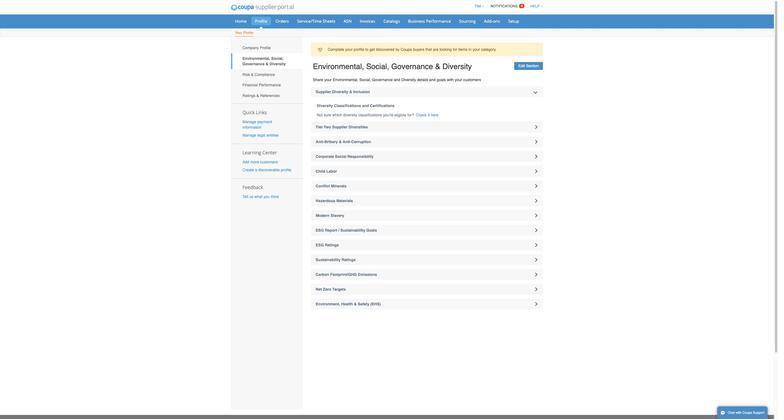 Task type: describe. For each thing, give the bounding box(es) containing it.
2 vertical spatial environmental,
[[333, 78, 358, 82]]

diversity left details
[[401, 78, 416, 82]]

help link
[[528, 4, 543, 8]]

inclusion
[[353, 90, 370, 94]]

0 vertical spatial profile
[[255, 18, 267, 24]]

report
[[325, 229, 337, 233]]

coupa inside alert
[[401, 47, 412, 52]]

that
[[426, 47, 432, 52]]

safety
[[358, 303, 369, 307]]

& up risk & compliance link
[[266, 62, 269, 66]]

esg for esg report / sustainability goals
[[316, 229, 324, 233]]

ons
[[493, 18, 500, 24]]

which
[[332, 113, 342, 117]]

2 horizontal spatial and
[[429, 78, 436, 82]]

complete your profile to get discovered by coupa buyers that are looking for items in your category.
[[328, 47, 497, 52]]

carbon footprint/ghg emissions button
[[311, 270, 543, 281]]

quick
[[243, 109, 255, 116]]

labor
[[326, 169, 337, 174]]

diversity up sure
[[317, 104, 333, 108]]

sustainability ratings button
[[311, 255, 543, 266]]

net zero targets heading
[[311, 284, 543, 295]]

health
[[341, 303, 353, 307]]

classifications
[[358, 113, 382, 117]]

you're
[[383, 113, 393, 117]]

modern slavery
[[316, 214, 344, 218]]

(ehs)
[[371, 303, 381, 307]]

1 vertical spatial social,
[[366, 62, 389, 71]]

1 horizontal spatial and
[[394, 78, 400, 82]]

performance for financial performance
[[259, 83, 281, 87]]

environment, health & safety (ehs) button
[[311, 299, 543, 310]]

corruption
[[351, 140, 371, 144]]

anti-bribery & anti-corruption
[[316, 140, 371, 144]]

notifications 0
[[491, 4, 523, 8]]

profile for company profile
[[260, 46, 271, 50]]

entities
[[267, 133, 279, 138]]

carbon
[[316, 273, 329, 277]]

responsibility
[[348, 155, 374, 159]]

support
[[753, 412, 765, 416]]

footprint/ghg
[[330, 273, 357, 277]]

with inside 'button'
[[736, 412, 742, 416]]

for?
[[408, 113, 414, 117]]

catalogs link
[[380, 17, 404, 25]]

buyers
[[413, 47, 425, 52]]

net
[[316, 288, 322, 292]]

add more customers
[[243, 160, 278, 165]]

create a discoverable profile
[[243, 168, 291, 173]]

links
[[256, 109, 267, 116]]

coupa supplier portal image
[[227, 1, 298, 15]]

goals
[[437, 78, 446, 82]]

details
[[417, 78, 428, 82]]

governance up details
[[391, 62, 433, 71]]

company profile
[[243, 46, 271, 50]]

help
[[531, 4, 540, 8]]

home
[[235, 18, 247, 24]]

add-ons link
[[481, 17, 504, 25]]

tier two supplier diversities
[[316, 125, 368, 130]]

business
[[408, 18, 425, 24]]

service/time
[[297, 18, 322, 24]]

chat
[[728, 412, 735, 416]]

0 horizontal spatial supplier
[[316, 90, 331, 94]]

ratings & references
[[243, 94, 280, 98]]

corporate
[[316, 155, 334, 159]]

profile for your profile
[[243, 31, 253, 35]]

net zero targets
[[316, 288, 346, 292]]

1 anti- from the left
[[316, 140, 325, 144]]

bribery
[[325, 140, 338, 144]]

risk & compliance link
[[231, 69, 303, 80]]

manage legal entities link
[[243, 133, 279, 138]]

asn
[[344, 18, 352, 24]]

risk & compliance
[[243, 72, 275, 77]]

discoverable
[[258, 168, 280, 173]]

sourcing
[[459, 18, 476, 24]]

in
[[469, 47, 472, 52]]

hazardous materials
[[316, 199, 353, 203]]

invoices link
[[356, 17, 379, 25]]

manage payment information
[[243, 120, 272, 130]]

share your environmental, social, governance and diversity details and goals with your customers
[[313, 78, 481, 82]]

check
[[416, 113, 427, 117]]

edit
[[519, 64, 525, 68]]

esg report / sustainability goals heading
[[311, 225, 543, 236]]

chat with coupa support button
[[718, 407, 768, 420]]

governance up certifications on the top
[[372, 78, 393, 82]]

performance for business performance
[[426, 18, 451, 24]]

carbon footprint/ghg emissions
[[316, 273, 377, 277]]

check it here link
[[416, 113, 439, 118]]

are
[[433, 47, 439, 52]]

esg report / sustainability goals
[[316, 229, 377, 233]]

navigation containing notifications 0
[[472, 1, 543, 11]]

conflict minerals button
[[311, 181, 543, 192]]

your right in
[[473, 47, 480, 52]]

learning
[[243, 149, 261, 156]]

0 vertical spatial customers
[[463, 78, 481, 82]]

sure
[[324, 113, 331, 117]]

anti-bribery & anti-corruption button
[[311, 137, 543, 148]]

your right complete
[[345, 47, 353, 52]]

esg ratings heading
[[311, 240, 543, 251]]

conflict minerals
[[316, 184, 347, 189]]

esg ratings
[[316, 243, 339, 248]]

orders link
[[272, 17, 293, 25]]

diversity down for
[[443, 62, 472, 71]]

it
[[428, 113, 430, 117]]

complete your profile to get discovered by coupa buyers that are looking for items in your category. alert
[[311, 43, 543, 57]]

sustainability ratings heading
[[311, 255, 543, 266]]

governance inside environmental, social, governance & diversity
[[243, 62, 265, 66]]

environment, health & safety (ehs) heading
[[311, 299, 543, 310]]

compliance
[[255, 72, 275, 77]]

emissions
[[358, 273, 377, 277]]

diversity
[[343, 113, 357, 117]]

risk
[[243, 72, 250, 77]]



Task type: locate. For each thing, give the bounding box(es) containing it.
environment, health & safety (ehs)
[[316, 303, 381, 307]]

0 vertical spatial supplier
[[316, 90, 331, 94]]

and left goals
[[429, 78, 436, 82]]

add-
[[484, 18, 493, 24]]

catalogs
[[384, 18, 400, 24]]

ratings down report
[[325, 243, 339, 248]]

environmental, down company profile
[[243, 56, 270, 61]]

1 horizontal spatial profile
[[354, 47, 364, 52]]

environmental, social, governance & diversity up share your environmental, social, governance and diversity details and goals with your customers
[[313, 62, 472, 71]]

2 esg from the top
[[316, 243, 324, 248]]

profile
[[354, 47, 364, 52], [281, 168, 291, 173]]

anti-bribery & anti-corruption heading
[[311, 137, 543, 148]]

supplier diversity & inclusion
[[316, 90, 370, 94]]

environmental, social, governance & diversity up compliance at top left
[[243, 56, 286, 66]]

navigation
[[472, 1, 543, 11]]

think
[[271, 195, 279, 199]]

1 manage from the top
[[243, 120, 256, 124]]

your
[[345, 47, 353, 52], [473, 47, 480, 52], [324, 78, 332, 82], [455, 78, 462, 82]]

conflict minerals heading
[[311, 181, 543, 192]]

1 vertical spatial coupa
[[743, 412, 752, 416]]

tier two supplier diversities heading
[[311, 122, 543, 133]]

1 horizontal spatial ratings
[[325, 243, 339, 248]]

learning center
[[243, 149, 277, 156]]

here
[[431, 113, 439, 117]]

0 vertical spatial esg
[[316, 229, 324, 233]]

environmental, up supplier diversity & inclusion
[[333, 78, 358, 82]]

0 horizontal spatial environmental, social, governance & diversity
[[243, 56, 286, 66]]

0 vertical spatial ratings
[[243, 94, 256, 98]]

not
[[317, 113, 323, 117]]

supplier down which
[[332, 125, 348, 130]]

your right goals
[[455, 78, 462, 82]]

business performance
[[408, 18, 451, 24]]

anti- down the tier
[[316, 140, 325, 144]]

2 vertical spatial social,
[[360, 78, 371, 82]]

anti- up the corporate social responsibility
[[343, 140, 351, 144]]

chat with coupa support
[[728, 412, 765, 416]]

environmental, inside environmental, social, governance & diversity
[[243, 56, 270, 61]]

social, down company profile "link"
[[271, 56, 284, 61]]

ratings for sustainability
[[342, 258, 356, 263]]

0 horizontal spatial anti-
[[316, 140, 325, 144]]

1 esg from the top
[[316, 229, 324, 233]]

1 horizontal spatial with
[[736, 412, 742, 416]]

net zero targets button
[[311, 284, 543, 295]]

add-ons
[[484, 18, 500, 24]]

classifications
[[334, 104, 361, 108]]

create a discoverable profile link
[[243, 168, 291, 173]]

tier two supplier diversities button
[[311, 122, 543, 133]]

0 horizontal spatial profile
[[281, 168, 291, 173]]

manage for manage legal entities
[[243, 133, 256, 138]]

sustainability right /
[[341, 229, 365, 233]]

your right share at the left top
[[324, 78, 332, 82]]

diversity classifications and certifications
[[317, 104, 395, 108]]

service/time sheets link
[[294, 17, 339, 25]]

business performance link
[[405, 17, 455, 25]]

1 horizontal spatial environmental, social, governance & diversity
[[313, 62, 472, 71]]

profile inside "link"
[[260, 46, 271, 50]]

sheets
[[323, 18, 336, 24]]

coupa
[[401, 47, 412, 52], [743, 412, 752, 416]]

supplier down share at the left top
[[316, 90, 331, 94]]

corporate social responsibility heading
[[311, 151, 543, 162]]

your profile
[[235, 31, 253, 35]]

invoices
[[360, 18, 375, 24]]

diversity up classifications
[[332, 90, 348, 94]]

social, down get at the left of page
[[366, 62, 389, 71]]

and left details
[[394, 78, 400, 82]]

2 horizontal spatial ratings
[[342, 258, 356, 263]]

1 vertical spatial ratings
[[325, 243, 339, 248]]

1 vertical spatial esg
[[316, 243, 324, 248]]

1 horizontal spatial anti-
[[343, 140, 351, 144]]

1 vertical spatial supplier
[[332, 125, 348, 130]]

1 vertical spatial performance
[[259, 83, 281, 87]]

0 horizontal spatial and
[[362, 104, 369, 108]]

coupa left support
[[743, 412, 752, 416]]

sourcing link
[[456, 17, 480, 25]]

sustainability down esg ratings
[[316, 258, 341, 263]]

supplier diversity & inclusion heading
[[311, 87, 543, 97]]

zero
[[323, 288, 331, 292]]

information
[[243, 125, 262, 130]]

& down financial performance
[[257, 94, 259, 98]]

share
[[313, 78, 323, 82]]

corporate social responsibility
[[316, 155, 374, 159]]

governance up the 'risk & compliance'
[[243, 62, 265, 66]]

looking
[[440, 47, 452, 52]]

payment
[[257, 120, 272, 124]]

hazardous
[[316, 199, 335, 203]]

ratings & references link
[[231, 91, 303, 101]]

2 manage from the top
[[243, 133, 256, 138]]

coupa inside 'button'
[[743, 412, 752, 416]]

us
[[249, 195, 253, 199]]

1 horizontal spatial customers
[[463, 78, 481, 82]]

& inside "heading"
[[354, 303, 357, 307]]

setup link
[[505, 17, 523, 25]]

profile up environmental, social, governance & diversity link
[[260, 46, 271, 50]]

hazardous materials heading
[[311, 196, 543, 207]]

sustainability inside "heading"
[[341, 229, 365, 233]]

certifications
[[370, 104, 395, 108]]

0 horizontal spatial customers
[[260, 160, 278, 165]]

esg up sustainability ratings
[[316, 243, 324, 248]]

profile right the your
[[243, 31, 253, 35]]

to
[[365, 47, 369, 52]]

ratings down 'financial'
[[243, 94, 256, 98]]

with right goals
[[447, 78, 454, 82]]

0 horizontal spatial coupa
[[401, 47, 412, 52]]

anti-
[[316, 140, 325, 144], [343, 140, 351, 144]]

esg for esg ratings
[[316, 243, 324, 248]]

environmental, social, governance & diversity
[[243, 56, 286, 66], [313, 62, 472, 71]]

social, up the inclusion
[[360, 78, 371, 82]]

child labor heading
[[311, 166, 543, 177]]

add more customers link
[[243, 160, 278, 165]]

0 vertical spatial coupa
[[401, 47, 412, 52]]

1 horizontal spatial coupa
[[743, 412, 752, 416]]

manage
[[243, 120, 256, 124], [243, 133, 256, 138]]

0
[[521, 4, 523, 8]]

1 horizontal spatial performance
[[426, 18, 451, 24]]

discovered
[[376, 47, 395, 52]]

financial performance link
[[231, 80, 303, 91]]

profile inside the complete your profile to get discovered by coupa buyers that are looking for items in your category. alert
[[354, 47, 364, 52]]

ratings for esg
[[325, 243, 339, 248]]

1 vertical spatial customers
[[260, 160, 278, 165]]

orders
[[276, 18, 289, 24]]

section
[[526, 64, 539, 68]]

profile left to
[[354, 47, 364, 52]]

tim
[[475, 4, 481, 8]]

modern slavery heading
[[311, 211, 543, 221]]

0 vertical spatial manage
[[243, 120, 256, 124]]

manage down information
[[243, 133, 256, 138]]

quick links
[[243, 109, 267, 116]]

esg left report
[[316, 229, 324, 233]]

1 vertical spatial profile
[[243, 31, 253, 35]]

your
[[235, 31, 242, 35]]

sustainability inside 'heading'
[[316, 258, 341, 263]]

0 vertical spatial performance
[[426, 18, 451, 24]]

ratings up carbon footprint/ghg emissions
[[342, 258, 356, 263]]

1 vertical spatial manage
[[243, 133, 256, 138]]

esg
[[316, 229, 324, 233], [316, 243, 324, 248]]

performance right business on the right of the page
[[426, 18, 451, 24]]

environmental, down complete
[[313, 62, 364, 71]]

ratings inside dropdown button
[[325, 243, 339, 248]]

1 vertical spatial environmental,
[[313, 62, 364, 71]]

conflict
[[316, 184, 330, 189]]

& right risk
[[251, 72, 254, 77]]

0 horizontal spatial with
[[447, 78, 454, 82]]

esg inside dropdown button
[[316, 229, 324, 233]]

diversity
[[270, 62, 286, 66], [443, 62, 472, 71], [401, 78, 416, 82], [332, 90, 348, 94], [317, 104, 333, 108]]

modern
[[316, 214, 330, 218]]

category.
[[481, 47, 497, 52]]

1 horizontal spatial supplier
[[332, 125, 348, 130]]

1 vertical spatial sustainability
[[316, 258, 341, 263]]

carbon footprint/ghg emissions heading
[[311, 270, 543, 281]]

you
[[264, 195, 270, 199]]

& right bribery
[[339, 140, 342, 144]]

diversity up risk & compliance link
[[270, 62, 286, 66]]

tim link
[[472, 4, 484, 8]]

0 horizontal spatial performance
[[259, 83, 281, 87]]

profile down coupa supplier portal image
[[255, 18, 267, 24]]

manage for manage payment information
[[243, 120, 256, 124]]

2 vertical spatial profile
[[260, 46, 271, 50]]

asn link
[[340, 17, 355, 25]]

and up classifications
[[362, 104, 369, 108]]

with
[[447, 78, 454, 82], [736, 412, 742, 416]]

performance up references
[[259, 83, 281, 87]]

& left the inclusion
[[349, 90, 352, 94]]

minerals
[[331, 184, 347, 189]]

2 anti- from the left
[[343, 140, 351, 144]]

0 vertical spatial sustainability
[[341, 229, 365, 233]]

manage inside manage payment information
[[243, 120, 256, 124]]

diversity inside dropdown button
[[332, 90, 348, 94]]

1 vertical spatial with
[[736, 412, 742, 416]]

your profile link
[[235, 30, 254, 37]]

esg inside dropdown button
[[316, 243, 324, 248]]

financial performance
[[243, 83, 281, 87]]

eligible
[[395, 113, 406, 117]]

0 vertical spatial environmental,
[[243, 56, 270, 61]]

profile right discoverable
[[281, 168, 291, 173]]

0 vertical spatial social,
[[271, 56, 284, 61]]

manage up information
[[243, 120, 256, 124]]

& up goals
[[435, 62, 440, 71]]

get
[[370, 47, 375, 52]]

edit section link
[[515, 62, 543, 70]]

manage payment information link
[[243, 120, 272, 130]]

0 vertical spatial profile
[[354, 47, 364, 52]]

1 vertical spatial profile
[[281, 168, 291, 173]]

& left safety at the left bottom
[[354, 303, 357, 307]]

2 vertical spatial ratings
[[342, 258, 356, 263]]

feedback
[[243, 184, 263, 191]]

0 vertical spatial with
[[447, 78, 454, 82]]

a
[[255, 168, 257, 173]]

sustainability ratings
[[316, 258, 356, 263]]

with right chat
[[736, 412, 742, 416]]

tell
[[243, 195, 248, 199]]

child labor button
[[311, 166, 543, 177]]

0 horizontal spatial ratings
[[243, 94, 256, 98]]

coupa right by
[[401, 47, 412, 52]]

manage legal entities
[[243, 133, 279, 138]]

ratings
[[243, 94, 256, 98], [325, 243, 339, 248], [342, 258, 356, 263]]

items
[[459, 47, 468, 52]]

ratings inside dropdown button
[[342, 258, 356, 263]]



Task type: vqa. For each thing, say whether or not it's contained in the screenshot.
Ratings & References
yes



